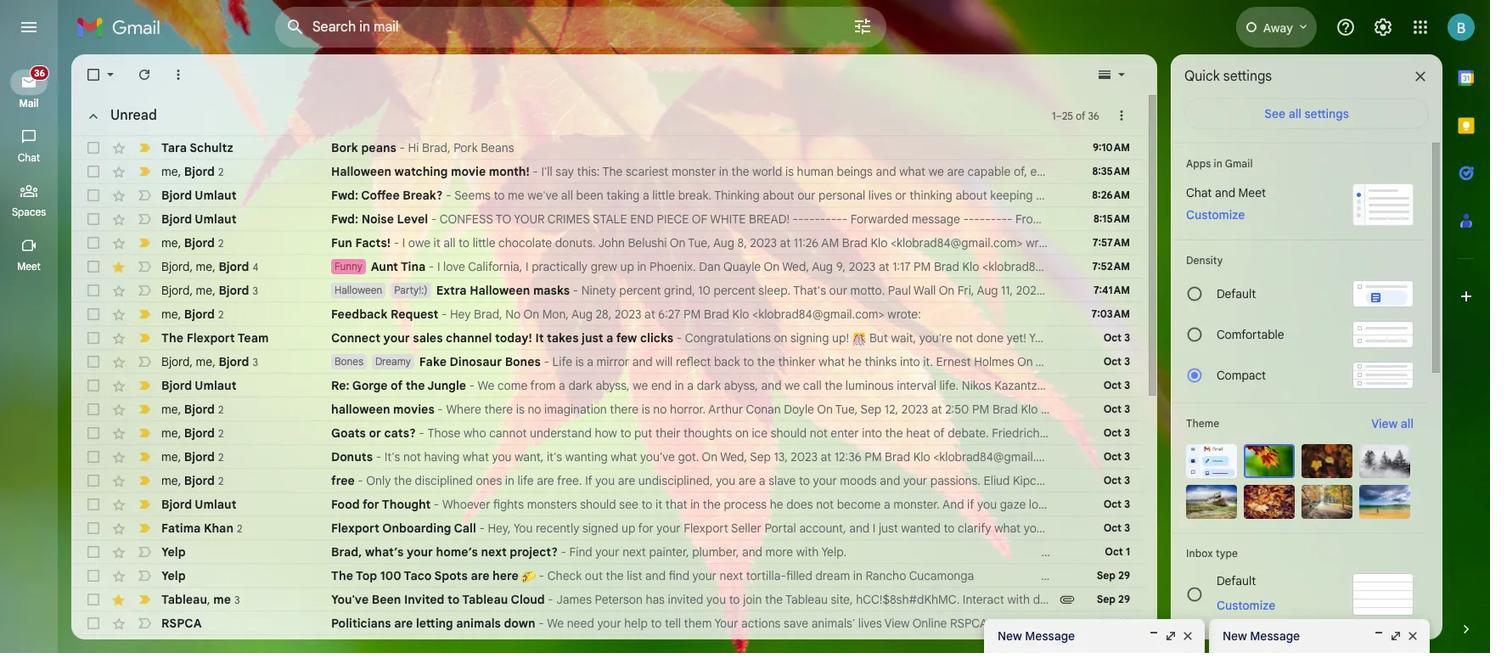 Task type: vqa. For each thing, say whether or not it's contained in the screenshot.
Khan on the bottom of the page
yes



Task type: locate. For each thing, give the bounding box(es) containing it.
break.
[[678, 188, 712, 203]]

if
[[585, 473, 592, 488]]

abyss
[[1197, 497, 1228, 512]]

can
[[1129, 449, 1149, 465]]

1 vertical spatial bjord , me , bjord 3
[[161, 354, 258, 369]]

oct for wrote:
[[1104, 403, 1122, 415]]

motto.
[[851, 283, 885, 298]]

29 for politicians are letting animals down -
[[1119, 617, 1130, 629]]

monsters
[[527, 497, 577, 512]]

on right kazantzakis on the bottom right of the page
[[1061, 378, 1077, 393]]

what down james
[[1265, 402, 1292, 417]]

6 oct 3 from the top
[[1104, 450, 1130, 463]]

me , bjord 2 for halloween
[[161, 163, 224, 179]]

2 inside fatima khan 2
[[237, 522, 242, 535]]

bjord umlaut for fwd: noise level
[[161, 211, 237, 227]]

your up monster.
[[904, 473, 928, 488]]

2 vertical spatial tue,
[[1118, 425, 1141, 441]]

13,
[[774, 449, 788, 465], [1139, 473, 1153, 488]]

life
[[518, 473, 534, 488]]

close image
[[1181, 629, 1195, 643], [1406, 629, 1420, 643]]

wrote: down paul on the right top of page
[[888, 307, 921, 322]]

message for minimize icon
[[1250, 628, 1300, 644]]

3 oct 3 from the top
[[1104, 379, 1130, 392]]

tableau up animals
[[462, 592, 508, 607]]

out
[[585, 568, 603, 583]]

0 horizontal spatial new
[[998, 628, 1022, 644]]

we
[[478, 378, 495, 393]]

tableau , me 3
[[161, 592, 240, 607]]

1 horizontal spatial tue,
[[836, 402, 858, 417]]

bjord , me , bjord 3 for extra halloween masks - ninety percent grind, 10 percent sleep. that's our motto. paul wall on fri, aug 11, 2023 at 7:08 pm brad klo <klobrad84@gmail.com> wrote: yes!! can you set me up?
[[161, 282, 258, 298]]

row
[[71, 136, 1144, 160], [71, 160, 1144, 183], [71, 183, 1474, 207], [71, 207, 1491, 231], [71, 231, 1491, 255], [71, 255, 1473, 279], [71, 279, 1460, 302], [71, 302, 1144, 326], [71, 326, 1144, 350], [71, 350, 1144, 374], [71, 374, 1491, 397], [71, 397, 1488, 421], [71, 421, 1491, 445], [71, 445, 1382, 469], [71, 469, 1418, 493], [71, 493, 1355, 516], [71, 516, 1491, 540], [71, 540, 1144, 564], [71, 564, 1148, 588], [71, 588, 1144, 611], [71, 611, 1144, 635], [71, 635, 1144, 653]]

6 ͏͏ from the left
[[1096, 568, 1099, 583]]

1 vertical spatial default
[[1217, 573, 1256, 589]]

1 bjord , me , bjord 3 from the top
[[161, 282, 258, 298]]

2023 down have
[[1156, 473, 1183, 488]]

1 vertical spatial chat
[[1186, 185, 1212, 200]]

default
[[1217, 286, 1256, 302], [1217, 573, 1256, 589]]

settings image
[[1373, 17, 1394, 37]]

meet inside heading
[[17, 260, 41, 273]]

row containing fatima khan
[[71, 516, 1491, 540]]

to right slave
[[799, 473, 810, 488]]

0 horizontal spatial of
[[391, 378, 403, 393]]

1 horizontal spatial into
[[1099, 497, 1120, 512]]

gaze
[[1000, 497, 1026, 512], [1251, 497, 1277, 512]]

me , bjord 2 for donuts
[[161, 449, 224, 464]]

0 horizontal spatial am
[[822, 235, 839, 251]]

from
[[530, 378, 556, 393]]

need
[[1311, 521, 1339, 536]]

extra
[[436, 283, 467, 298]]

fwd: for fwd: noise level - confess to your crimes stale end piece of white bread! ---------- forwarded message --------- from: bjord umlaut <sicritbjordd@gmail.com> date: mon, aug 7, 2023 at 10:58 am subjec
[[331, 211, 358, 227]]

is right california at the top right
[[1465, 259, 1473, 274]]

unread tab panel
[[71, 95, 1491, 653]]

bjord , me , bjord 3
[[161, 282, 258, 298], [161, 354, 258, 369]]

it
[[434, 235, 441, 251], [656, 497, 663, 512]]

unread main content
[[71, 54, 1491, 653]]

2 message from the left
[[1250, 628, 1300, 644]]

into left an
[[1099, 497, 1120, 512]]

gmail image
[[76, 10, 169, 44]]

new message for minimize icon
[[1223, 628, 1300, 644]]

chat for chat and meet customize
[[1186, 185, 1212, 200]]

i down chocolate
[[526, 259, 529, 274]]

1 horizontal spatial dark
[[697, 378, 721, 393]]

klo right 7:41 am
[[1136, 283, 1153, 298]]

jobs.
[[1057, 188, 1083, 203]]

10 row from the top
[[71, 350, 1144, 374]]

up right grew
[[620, 259, 634, 274]]

2 horizontal spatial for
[[1366, 449, 1382, 465]]

is for imagination
[[642, 402, 650, 417]]

taking up date:
[[1280, 188, 1313, 203]]

1 horizontal spatial 13,
[[1139, 473, 1153, 488]]

wed, sep 27, 2023, 11:54 am element
[[1097, 639, 1130, 653]]

the left top
[[331, 568, 353, 583]]

0 horizontal spatial taking
[[607, 188, 640, 203]]

0 vertical spatial for
[[1366, 449, 1382, 465]]

bread!
[[749, 211, 790, 227]]

if
[[967, 497, 975, 512]]

0 horizontal spatial chat
[[18, 151, 40, 164]]

up?
[[1440, 283, 1460, 298]]

debate.
[[948, 425, 989, 441]]

fwd: for fwd: coffee break? - seems to me we've all been taking a little break. thinking about our personal lives or thinking about keeping our jobs. breaks are good. it's not a bad idea taking a break every now and then. i
[[331, 188, 358, 203]]

28,
[[596, 307, 612, 322]]

1 yelp from the top
[[161, 544, 186, 560]]

of
[[1076, 109, 1086, 122], [391, 378, 403, 393], [934, 425, 945, 441]]

month!
[[489, 164, 530, 179]]

1 sep 29 from the top
[[1097, 569, 1130, 582]]

1 default from the top
[[1217, 286, 1256, 302]]

1 horizontal spatial percent
[[714, 283, 756, 298]]

sep 29 for you've been invited to tableau cloud -
[[1097, 593, 1130, 606]]

7 ͏͏ from the left
[[1126, 568, 1129, 583]]

0 vertical spatial chat
[[18, 151, 40, 164]]

1 vertical spatial the
[[161, 330, 184, 346]]

to down confess
[[459, 235, 470, 251]]

oct for can
[[1104, 450, 1122, 463]]

the for the flexport team
[[161, 330, 184, 346]]

brad, for hi
[[422, 140, 451, 155]]

about left keeping
[[956, 188, 988, 203]]

15 row from the top
[[71, 469, 1418, 493]]

halloween
[[331, 402, 390, 417], [1386, 402, 1441, 417]]

2 me , bjord 2 from the top
[[161, 235, 224, 250]]

1 message from the left
[[1025, 628, 1075, 644]]

sep up can
[[1143, 425, 1164, 441]]

umlaut for fwd: noise level - confess to your crimes stale end piece of white bread! ---------- forwarded message --------- from: bjord umlaut <sicritbjordd@gmail.com> date: mon, aug 7, 2023 at 10:58 am subjec
[[195, 211, 237, 227]]

1 vertical spatial customize
[[1217, 598, 1276, 613]]

1 halloween from the left
[[331, 402, 390, 417]]

,
[[178, 163, 181, 179], [178, 235, 181, 250], [190, 259, 193, 274], [212, 259, 216, 274], [190, 282, 193, 298], [212, 282, 216, 298], [178, 306, 181, 321], [190, 354, 193, 369], [212, 354, 216, 369], [178, 401, 181, 417], [178, 425, 181, 440], [178, 449, 181, 464], [178, 473, 181, 488], [207, 592, 210, 607]]

1 horizontal spatial gaze
[[1251, 497, 1277, 512]]

0 horizontal spatial close image
[[1181, 629, 1195, 643]]

main menu image
[[19, 17, 39, 37]]

0 horizontal spatial mon,
[[542, 307, 569, 322]]

inbox type element
[[1186, 547, 1414, 560]]

to left the "put"
[[620, 425, 631, 441]]

oct for on
[[1104, 474, 1122, 487]]

white
[[710, 211, 746, 227]]

few
[[616, 330, 637, 346]]

density
[[1186, 254, 1223, 267]]

1 vertical spatial just
[[879, 521, 898, 536]]

the flexport team
[[161, 330, 269, 346]]

1 horizontal spatial am
[[1223, 378, 1241, 393]]

<klobrad84@gmail.com> up eliud
[[934, 449, 1066, 465]]

is for around,
[[1465, 259, 1473, 274]]

it's up <sicritbjordd@gmail.com>
[[1180, 188, 1196, 203]]

2 horizontal spatial is
[[1465, 259, 1473, 274]]

1 vertical spatial little
[[473, 235, 496, 251]]

grew
[[591, 259, 617, 274]]

you.
[[1333, 497, 1355, 512]]

2 close image from the left
[[1406, 629, 1420, 643]]

0 horizontal spatial gaze
[[1000, 497, 1026, 512]]

13, down can
[[1139, 473, 1153, 488]]

am up hole
[[1435, 211, 1453, 227]]

in right that
[[691, 497, 700, 512]]

chat for chat
[[18, 151, 40, 164]]

your up painter,
[[657, 521, 681, 536]]

on left signing
[[774, 330, 788, 346]]

1 vertical spatial fwd:
[[331, 211, 358, 227]]

5 oct 3 from the top
[[1104, 426, 1130, 439]]

the left team on the left bottom
[[161, 330, 184, 346]]

0 horizontal spatial halloween
[[331, 402, 390, 417]]

9 row from the top
[[71, 326, 1144, 350]]

13, up slave
[[774, 449, 788, 465]]

are down peterson
[[1295, 402, 1312, 417]]

pm
[[914, 259, 931, 274], [1087, 283, 1104, 298], [684, 307, 701, 322], [972, 402, 990, 417], [1252, 425, 1269, 441], [865, 449, 882, 465], [1223, 473, 1241, 488]]

wed,
[[782, 259, 809, 274], [720, 449, 747, 465], [1085, 473, 1113, 488]]

0 vertical spatial little
[[652, 188, 675, 203]]

friedrich
[[992, 425, 1040, 441]]

to right see
[[642, 497, 653, 512]]

has attachment image
[[1059, 591, 1076, 608]]

bjord
[[184, 163, 215, 179], [161, 188, 192, 203], [161, 211, 192, 227], [1049, 211, 1078, 227], [184, 235, 215, 250], [161, 259, 190, 274], [219, 259, 249, 274], [161, 282, 190, 298], [219, 282, 249, 298], [184, 306, 215, 321], [161, 354, 190, 369], [219, 354, 249, 369], [161, 378, 192, 393], [184, 401, 215, 417], [184, 425, 215, 440], [184, 449, 215, 464], [184, 473, 215, 488], [161, 497, 192, 512]]

brad, right hi
[[422, 140, 451, 155]]

2 horizontal spatial into
[[1309, 497, 1330, 512]]

am
[[1435, 211, 1453, 227], [822, 235, 839, 251], [1223, 378, 1241, 393]]

customize button down type
[[1207, 595, 1286, 616]]

theme element
[[1186, 415, 1220, 432]]

1 vertical spatial 13,
[[1139, 473, 1153, 488]]

bjord , me , bjord 3 down the flexport team
[[161, 354, 258, 369]]

oct 3 for on
[[1104, 474, 1130, 487]]

meet inside chat and meet customize
[[1239, 185, 1266, 200]]

tue,
[[688, 235, 711, 251], [836, 402, 858, 417], [1118, 425, 1141, 441]]

14 row from the top
[[71, 445, 1382, 469]]

sep 29 right has attachment image in the bottom of the page
[[1097, 593, 1130, 606]]

1 vertical spatial 36
[[1088, 109, 1100, 122]]

settings right quick
[[1224, 68, 1272, 85]]

1 horizontal spatial halloween
[[1386, 402, 1441, 417]]

it's
[[1180, 188, 1196, 203], [385, 449, 400, 465]]

21 row from the top
[[71, 611, 1144, 635]]

2023 left 10:24
[[1148, 378, 1175, 393]]

2 sep 29 from the top
[[1097, 593, 1130, 606]]

5 me , bjord 2 from the top
[[161, 425, 224, 440]]

1 new from the left
[[998, 628, 1022, 644]]

1 horizontal spatial new message
[[1223, 628, 1300, 644]]

4 ͏͏ from the left
[[1050, 568, 1053, 583]]

2 we from the left
[[785, 378, 800, 393]]

13 row from the top
[[71, 421, 1491, 445]]

interval
[[897, 378, 937, 393]]

1 horizontal spatial 11,
[[1133, 378, 1145, 393]]

0 vertical spatial customize button
[[1176, 205, 1255, 225]]

support image
[[1336, 17, 1356, 37]]

sep right has attachment image in the bottom of the page
[[1097, 593, 1116, 606]]

chat inside heading
[[18, 151, 40, 164]]

thought
[[382, 497, 431, 512]]

sep
[[1109, 378, 1130, 393], [861, 402, 882, 417], [1143, 425, 1164, 441], [750, 449, 771, 465], [1115, 473, 1136, 488], [1097, 569, 1116, 582], [1097, 593, 1116, 606], [1097, 617, 1116, 629]]

0 horizontal spatial the
[[161, 330, 184, 346]]

None checkbox
[[85, 163, 102, 180], [85, 234, 102, 251], [85, 282, 102, 299], [85, 306, 102, 323], [85, 377, 102, 394], [85, 401, 102, 418], [85, 425, 102, 442], [85, 472, 102, 489], [85, 496, 102, 513], [85, 567, 102, 584], [85, 591, 102, 608], [85, 163, 102, 180], [85, 234, 102, 251], [85, 282, 102, 299], [85, 306, 102, 323], [85, 377, 102, 394], [85, 401, 102, 418], [85, 425, 102, 442], [85, 472, 102, 489], [85, 496, 102, 513], [85, 567, 102, 584], [85, 591, 102, 608]]

settings right see
[[1305, 106, 1349, 121]]

taking up stale
[[607, 188, 640, 203]]

1 vertical spatial it
[[656, 497, 663, 512]]

the left process at bottom
[[703, 497, 721, 512]]

on left ice
[[735, 425, 749, 441]]

inbox type
[[1186, 547, 1238, 560]]

new for minimize image
[[998, 628, 1022, 644]]

6 row from the top
[[71, 255, 1473, 279]]

at left 2:50
[[932, 402, 942, 417]]

on up sleep.
[[764, 259, 780, 274]]

in right hole
[[1454, 235, 1464, 251]]

3 ͏͏ from the left
[[1035, 568, 1038, 583]]

not up <sicritbjordd@gmail.com>
[[1199, 188, 1217, 203]]

1 horizontal spatial little
[[652, 188, 675, 203]]

on down piece
[[670, 235, 686, 251]]

1:58
[[1200, 473, 1220, 488]]

quick
[[1185, 68, 1220, 85]]

and right list
[[646, 568, 666, 583]]

oct 3 for is
[[1104, 521, 1130, 534]]

0 horizontal spatial 13,
[[774, 449, 788, 465]]

2023 right 7,
[[1360, 211, 1387, 227]]

thoughts
[[684, 425, 732, 441]]

customize button for default
[[1207, 595, 1286, 616]]

1 left 25
[[1052, 109, 1056, 122]]

more image
[[170, 66, 187, 83]]

2 vertical spatial or
[[1416, 521, 1427, 536]]

0 horizontal spatial 12,
[[885, 402, 899, 417]]

yelp down fatima
[[161, 544, 186, 560]]

1 horizontal spatial for
[[638, 521, 654, 536]]

oct 3 for enough
[[1104, 498, 1130, 510]]

at left 10:24
[[1178, 378, 1189, 393]]

a left slave
[[759, 473, 766, 488]]

were
[[1047, 521, 1073, 536], [1430, 521, 1456, 536]]

list
[[627, 568, 642, 583]]

2 29 from the top
[[1119, 593, 1130, 606]]

2 oct 3 from the top
[[1104, 355, 1130, 368]]

1 fwd: from the top
[[331, 188, 358, 203]]

0 vertical spatial fwd:
[[331, 188, 358, 203]]

bork peans - hi brad, pork beans
[[331, 140, 514, 155]]

aug left 7,
[[1325, 211, 1347, 227]]

1 vertical spatial am
[[822, 235, 839, 251]]

can
[[1354, 283, 1375, 298]]

2 bjord umlaut from the top
[[161, 211, 237, 227]]

2 ͏͏ from the left
[[1005, 568, 1008, 583]]

25
[[1062, 109, 1074, 122]]

message
[[1025, 628, 1075, 644], [1250, 628, 1300, 644]]

1 horizontal spatial of
[[934, 425, 945, 441]]

0 vertical spatial up
[[620, 259, 634, 274]]

all left the been on the top of the page
[[561, 188, 573, 203]]

4 bjord umlaut from the top
[[161, 497, 237, 512]]

8 ͏͏ from the left
[[1142, 568, 1145, 583]]

10:58
[[1404, 211, 1433, 227]]

1 close image from the left
[[1181, 629, 1195, 643]]

17 row from the top
[[71, 516, 1491, 540]]

oct 3 for can
[[1104, 450, 1130, 463]]

umlaut up khan
[[195, 497, 237, 512]]

1 gaze from the left
[[1000, 497, 1026, 512]]

8 oct 3 from the top
[[1104, 498, 1130, 510]]

percent up feedback request - hey brad, no on mon, aug 28, 2023 at 6:27 pm brad klo <klobrad84@gmail.com> wrote:
[[619, 283, 661, 298]]

20 row from the top
[[71, 588, 1144, 611]]

9 oct 3 from the top
[[1104, 521, 1130, 534]]

3 row from the top
[[71, 183, 1474, 207]]

1 horizontal spatial close image
[[1406, 629, 1420, 643]]

customize inside button
[[1217, 598, 1276, 613]]

7 oct 3 from the top
[[1104, 474, 1130, 487]]

percent down quayle
[[714, 283, 756, 298]]

john
[[598, 235, 625, 251]]

1 ͏͏ from the left
[[989, 568, 993, 583]]

settings inside button
[[1305, 106, 1349, 121]]

12, up have
[[1167, 425, 1181, 441]]

6 me , bjord 2 from the top
[[161, 449, 224, 464]]

the up movies
[[406, 378, 425, 393]]

wrote: down nietzsche
[[1069, 449, 1102, 465]]

0 vertical spatial default
[[1217, 286, 1256, 302]]

customize inside chat and meet customize
[[1186, 207, 1245, 223]]

Search in mail text field
[[313, 19, 805, 36]]

politicians
[[331, 616, 391, 631]]

1 row from the top
[[71, 136, 1144, 160]]

0 horizontal spatial were
[[1047, 521, 1073, 536]]

james
[[1243, 378, 1279, 393]]

2 gaze from the left
[[1251, 497, 1277, 512]]

2 taking from the left
[[1280, 188, 1313, 203]]

tab list
[[1443, 54, 1491, 592]]

1 horizontal spatial chat
[[1186, 185, 1212, 200]]

0 vertical spatial the
[[1405, 235, 1425, 251]]

2 horizontal spatial our
[[1036, 188, 1054, 203]]

brad, for hey
[[474, 307, 503, 322]]

1 about from the left
[[763, 188, 795, 203]]

sep 29 down oct 1
[[1097, 569, 1130, 582]]

22 row from the top
[[71, 635, 1144, 653]]

1 horizontal spatial wed,
[[782, 259, 809, 274]]

1 horizontal spatial 1
[[1126, 545, 1130, 558]]

chocolate
[[499, 235, 552, 251]]

2 were from the left
[[1430, 521, 1456, 536]]

and right the moods
[[880, 473, 901, 488]]

2 new message from the left
[[1223, 628, 1300, 644]]

0 vertical spatial just
[[582, 330, 603, 346]]

1 no from the left
[[528, 402, 541, 417]]

their
[[656, 425, 681, 441]]

0 vertical spatial guys
[[1086, 235, 1112, 251]]

breaks
[[1086, 188, 1123, 203]]

mon, down masks
[[542, 307, 569, 322]]

bjord umlaut down the flexport team
[[161, 378, 237, 393]]

2 new from the left
[[1223, 628, 1247, 644]]

next up list
[[623, 544, 646, 560]]

up
[[620, 259, 634, 274], [622, 521, 636, 536]]

just down 28,
[[582, 330, 603, 346]]

0 horizontal spatial just
[[582, 330, 603, 346]]

bjord umlaut for food for thought
[[161, 497, 237, 512]]

your up food for thought - whoever fights monsters should see to it that in the process he does not become a monster. and if you gaze long enough into an abyss, the abyss will gaze back into you.
[[813, 473, 837, 488]]

7 row from the top
[[71, 279, 1460, 302]]

me , bjord 2 for free
[[161, 473, 224, 488]]

ones
[[476, 473, 502, 488]]

keeping
[[991, 188, 1033, 203]]

new
[[998, 628, 1022, 644], [1223, 628, 1247, 644]]

having
[[424, 449, 460, 465]]

i
[[1471, 188, 1474, 203], [402, 235, 405, 251], [437, 259, 440, 274], [526, 259, 529, 274], [1200, 259, 1203, 274], [1152, 449, 1155, 465], [873, 521, 876, 536]]

minimize image
[[1147, 629, 1161, 643]]

customize down type
[[1217, 598, 1276, 613]]

new message for minimize image
[[998, 628, 1075, 644]]

umlaut down schultz
[[195, 188, 237, 203]]

1 bjord umlaut from the top
[[161, 188, 237, 203]]

2 yelp from the top
[[161, 568, 186, 583]]

for up <klobrad84@gmail.com
[[1366, 449, 1382, 465]]

tara
[[161, 140, 187, 155]]

back
[[1280, 497, 1306, 512]]

2 horizontal spatial tue,
[[1118, 425, 1141, 441]]

wed, down the thoughts
[[720, 449, 747, 465]]

i right then.
[[1471, 188, 1474, 203]]

1 vertical spatial 29
[[1119, 593, 1130, 606]]

taking
[[607, 188, 640, 203], [1280, 188, 1313, 203]]

masks
[[533, 283, 570, 298]]

hole
[[1428, 235, 1451, 251]]

onboarding
[[382, 521, 451, 536]]

4 me , bjord 2 from the top
[[161, 401, 224, 417]]

None checkbox
[[85, 66, 102, 83], [85, 139, 102, 156], [85, 187, 102, 204], [85, 211, 102, 228], [85, 258, 102, 275], [85, 330, 102, 347], [85, 353, 102, 370], [85, 448, 102, 465], [85, 520, 102, 537], [85, 544, 102, 561], [85, 615, 102, 632], [85, 639, 102, 653], [85, 66, 102, 83], [85, 139, 102, 156], [85, 187, 102, 204], [85, 211, 102, 228], [85, 258, 102, 275], [85, 330, 102, 347], [85, 353, 102, 370], [85, 448, 102, 465], [85, 520, 102, 537], [85, 544, 102, 561], [85, 615, 102, 632], [85, 639, 102, 653]]

3 me , bjord 2 from the top
[[161, 306, 224, 321]]

1 vertical spatial should
[[580, 497, 616, 512]]

i left love
[[437, 259, 440, 274]]

umlaut down the flexport team
[[195, 378, 237, 393]]

dark up arthur
[[697, 378, 721, 393]]

0 horizontal spatial on
[[735, 425, 749, 441]]

0 vertical spatial 36
[[34, 67, 45, 79]]

in down belushi
[[637, 259, 647, 274]]

3 bjord umlaut from the top
[[161, 378, 237, 393]]

won't
[[1231, 259, 1261, 274]]

hey
[[1063, 235, 1083, 251], [450, 307, 471, 322], [1213, 402, 1234, 417], [1105, 449, 1126, 465]]

close image for pop out image
[[1406, 629, 1420, 643]]

1 horizontal spatial brad,
[[422, 140, 451, 155]]

0 vertical spatial of
[[1076, 109, 1086, 122]]

from:
[[1016, 211, 1046, 227]]

2 bjord , me , bjord 3 from the top
[[161, 354, 258, 369]]

2 vertical spatial brad,
[[331, 544, 362, 560]]

4 oct 3 from the top
[[1104, 403, 1130, 415]]

36 inside unread tab panel
[[1088, 109, 1100, 122]]

0 vertical spatial 1
[[1052, 109, 1056, 122]]

0 vertical spatial sep 29
[[1097, 569, 1130, 582]]

donuts
[[331, 449, 373, 465]]

2 fwd: from the top
[[331, 211, 358, 227]]

1 new message from the left
[[998, 628, 1075, 644]]

1 horizontal spatial 12,
[[1167, 425, 1181, 441]]

100
[[380, 568, 401, 583]]

1 vertical spatial guys
[[1237, 402, 1262, 417]]

1 horizontal spatial guys
[[1237, 402, 1262, 417]]

7 me , bjord 2 from the top
[[161, 473, 224, 488]]

oct for is
[[1104, 521, 1122, 534]]

2 vertical spatial am
[[1223, 378, 1241, 393]]

movies
[[393, 402, 435, 417]]

yelp for the top 100 taco spots are here
[[161, 568, 186, 583]]

pop out image
[[1389, 629, 1403, 643]]

4 row from the top
[[71, 207, 1491, 231]]

2 for donuts - it's not having what you want, it's wanting what you've got. on wed, sep 13, 2023 at 12:36 pm brad klo <klobrad84@gmail.com> wrote: hey can i have some palm readings in exchange for
[[218, 451, 224, 463]]

guys up "4:19"
[[1237, 402, 1262, 417]]

free - only the disciplined ones in life are free. if you are undisciplined, you are a slave to your moods and your passions. eliud kipchoge on wed, sep 13, 2023 at 1:58 pm brad klo <klobrad84@gmail.com
[[331, 473, 1418, 488]]

bjord umlaut for re: gorge of the jungle
[[161, 378, 237, 393]]

food for thought - whoever fights monsters should see to it that in the process he does not become a monster. and if you gaze long enough into an abyss, the abyss will gaze back into you.
[[331, 497, 1355, 512]]

1 me , bjord 2 from the top
[[161, 163, 224, 179]]

2 horizontal spatial there
[[1150, 521, 1179, 536]]

ninety
[[582, 283, 616, 298]]

chat inside chat and meet customize
[[1186, 185, 1212, 200]]

1 horizontal spatial 36
[[1088, 109, 1100, 122]]

dream
[[816, 568, 850, 583]]

3 29 from the top
[[1119, 617, 1130, 629]]

1 vertical spatial sep 29
[[1097, 593, 1130, 606]]

1 horizontal spatial were
[[1430, 521, 1456, 536]]

chat down mail heading
[[18, 151, 40, 164]]

2 horizontal spatial abyss,
[[1139, 497, 1173, 512]]

1 oct 3 from the top
[[1104, 331, 1130, 344]]

navigation
[[0, 54, 59, 653]]

oct 3 for tue,
[[1104, 426, 1130, 439]]

1 vertical spatial brad,
[[474, 307, 503, 322]]

is
[[1465, 259, 1473, 274], [516, 402, 525, 417], [642, 402, 650, 417]]

19 row from the top
[[71, 564, 1148, 588]]

halloween down <james.peterson1902@gmail.c
[[1386, 402, 1441, 417]]

halloween
[[331, 164, 392, 179], [470, 283, 530, 298], [335, 284, 382, 296]]

it right owe at the top left
[[434, 235, 441, 251]]

your down 'brad, what's your home's next project? - find your next painter, plumber, and more with yelp. ͏ ͏ ͏ ͏ ͏ ͏ ͏ ͏ ͏ ͏ ͏ ͏ ͏ ͏ ͏ ͏ ͏ ͏ ͏ ͏ ͏ ͏ ͏ ͏ ͏ ͏ ͏ ͏ ͏ ͏ ͏ ͏ ͏ ͏ ͏ ͏ ͏ ͏ ͏ ͏ ͏ ͏ ͏ ͏ ͏ ͏ ͏ ͏ ͏ ͏ ͏ ͏ ͏ ͏ ͏ ͏ ͏ ͏ ͏ ͏ ͏ ͏ ͏ ͏ ͏ ͏ ͏ ͏ ͏ ͏ ͏ ͏ ͏ ͏'
[[693, 568, 717, 583]]

seller
[[731, 521, 762, 536]]

service
[[1247, 521, 1286, 536]]

1 dark from the left
[[569, 378, 593, 393]]

oct 3 for kazantzakis
[[1104, 379, 1130, 392]]

brad up "9,"
[[842, 235, 868, 251]]

3 sep 29 from the top
[[1097, 617, 1130, 629]]

brad down goats or cats? - those who cannot understand how to put their thoughts on ice should not enter into the heat of debate. friedrich nietzsche on tue, sep 12, 2023 at 4:19 pm brad klo <klobrad84@gmail.com> wrote:
[[885, 449, 911, 465]]

portal
[[765, 521, 796, 536]]

brad down readings
[[1244, 473, 1269, 488]]

row containing rspca
[[71, 611, 1144, 635]]

are
[[1126, 188, 1143, 203], [1295, 402, 1312, 417], [537, 473, 554, 488], [618, 473, 635, 488], [739, 473, 756, 488], [471, 568, 490, 583], [394, 616, 413, 631]]

it left that
[[656, 497, 663, 512]]



Task type: describe. For each thing, give the bounding box(es) containing it.
pm right 1:58 at the right of the page
[[1223, 473, 1241, 488]]

mail heading
[[0, 97, 58, 110]]

11 row from the top
[[71, 374, 1491, 397]]

klo down readings
[[1272, 473, 1289, 488]]

me , bjord 2 for goats
[[161, 425, 224, 440]]

brad up congratulations
[[704, 307, 730, 322]]

put
[[634, 425, 653, 441]]

16 row from the top
[[71, 493, 1355, 516]]

display density element
[[1186, 254, 1414, 267]]

1 vertical spatial 1
[[1126, 545, 1130, 558]]

wanting
[[565, 449, 608, 465]]

0 horizontal spatial our
[[798, 188, 816, 203]]

sep up an
[[1115, 473, 1136, 488]]

18 row from the top
[[71, 540, 1144, 564]]

toggle split pane mode image
[[1096, 66, 1113, 83]]

2 vertical spatial of
[[934, 425, 945, 441]]

2 row from the top
[[71, 160, 1144, 183]]

on right nietzsche
[[1100, 425, 1115, 441]]

dan
[[699, 259, 721, 274]]

luminous
[[846, 378, 894, 393]]

2 for halloween watching movie month! -
[[218, 165, 224, 178]]

0 vertical spatial should
[[771, 425, 807, 441]]

around,
[[1366, 259, 1407, 274]]

klo up exchange
[[1301, 425, 1318, 441]]

7:41 am
[[1094, 284, 1130, 296]]

1 horizontal spatial or
[[895, 188, 907, 203]]

0 horizontal spatial abyss,
[[596, 378, 630, 393]]

klo down forwarded
[[871, 235, 888, 251]]

brad up readings
[[1272, 425, 1298, 441]]

sep 29 for politicians are letting animals down -
[[1097, 617, 1130, 629]]

your down peterson
[[1315, 402, 1339, 417]]

0 horizontal spatial it's
[[385, 449, 400, 465]]

2 horizontal spatial of
[[1076, 109, 1086, 122]]

new for minimize icon
[[1223, 628, 1247, 644]]

2 for goats or cats? - those who cannot understand how to put their thoughts on ice should not enter into the heat of debate. friedrich nietzsche on tue, sep 12, 2023 at 4:19 pm brad klo <klobrad84@gmail.com> wrote: 
[[218, 427, 224, 440]]

gmail
[[1225, 157, 1253, 170]]

all right view
[[1401, 416, 1414, 431]]

pop out image
[[1164, 629, 1178, 643]]

5 ͏͏ from the left
[[1081, 568, 1084, 583]]

brad up 'friedrich'
[[993, 402, 1018, 417]]

Search in mail search field
[[275, 7, 887, 48]]

chat heading
[[0, 151, 58, 165]]

halloween for halloween
[[335, 284, 382, 296]]

a left few
[[606, 330, 614, 346]]

me , bjord 2 for halloween
[[161, 401, 224, 417]]

at left 10:58
[[1390, 211, 1401, 227]]

2023 down interval
[[902, 402, 929, 417]]

1 horizontal spatial flexport
[[331, 521, 380, 536]]

2 dark from the left
[[697, 378, 721, 393]]

and down "become" in the bottom of the page
[[849, 521, 870, 536]]

that's
[[793, 283, 826, 298]]

kazantzakis
[[995, 378, 1058, 393]]

row containing tara schultz
[[71, 136, 1144, 160]]

1 horizontal spatial abyss,
[[724, 378, 758, 393]]

slave
[[769, 473, 796, 488]]

1 vertical spatial up
[[622, 521, 636, 536]]

and down seller at the bottom
[[742, 544, 763, 560]]

enter
[[831, 425, 859, 441]]

pm right the "6:27"
[[684, 307, 701, 322]]

0 horizontal spatial 1
[[1052, 109, 1056, 122]]

🌮 image
[[522, 570, 536, 584]]

1 vertical spatial mon,
[[542, 307, 569, 322]]

only
[[366, 473, 391, 488]]

2 horizontal spatial am
[[1435, 211, 1453, 227]]

party!:)
[[394, 284, 428, 296]]

on right no
[[524, 307, 539, 322]]

oct for tue,
[[1104, 426, 1122, 439]]

bjord , me , bjord 3 for fake dinosaur bones -
[[161, 354, 258, 369]]

sep down oct 1
[[1097, 569, 1116, 582]]

<klobrad84@gmail.com> up nietzsche
[[1041, 402, 1173, 417]]

2 percent from the left
[[714, 283, 756, 298]]

in left life
[[505, 473, 515, 488]]

search in mail image
[[280, 12, 311, 42]]

2 for halloween movies - where there is no imagination there is no horror. arthur conan doyle on tue, sep 12, 2023 at 2:50 pm brad klo <klobrad84@gmail.com> wrote: hey guys what are your favorite halloween movies?
[[218, 403, 224, 416]]

0 horizontal spatial next
[[481, 544, 507, 560]]

0 vertical spatial it
[[434, 235, 441, 251]]

at left the "6:27"
[[645, 307, 655, 322]]

wrote: up 7:41 am
[[1118, 259, 1151, 274]]

at left 7:08
[[1046, 283, 1057, 298]]

0 horizontal spatial bones
[[335, 355, 363, 368]]

at left 12:36
[[821, 449, 832, 465]]

cannot
[[489, 425, 527, 441]]

crimes
[[548, 211, 590, 227]]

spaces heading
[[0, 206, 58, 219]]

3 inside tableau , me 3
[[234, 593, 240, 606]]

fake dinosaur bones -
[[419, 354, 552, 369]]

0 horizontal spatial into
[[862, 425, 882, 441]]

seems
[[455, 188, 491, 203]]

36 link
[[10, 65, 49, 95]]

aug right fri, at right
[[977, 283, 998, 298]]

2 for free - only the disciplined ones in life are free. if you are undisciplined, you are a slave to your moods and your passions. eliud kipchoge on wed, sep 13, 2023 at 1:58 pm brad klo <klobrad84@gmail.com
[[218, 474, 224, 487]]

0 horizontal spatial brad,
[[331, 544, 362, 560]]

to left show
[[1300, 259, 1311, 274]]

unread button
[[76, 99, 164, 133]]

2 about from the left
[[956, 188, 988, 203]]

hey up channel
[[450, 307, 471, 322]]

understand
[[530, 425, 592, 441]]

minimize image
[[1372, 629, 1386, 643]]

0 horizontal spatial settings
[[1224, 68, 1272, 85]]

0 vertical spatial 13,
[[774, 449, 788, 465]]

1 vertical spatial tue,
[[836, 402, 858, 417]]

1 horizontal spatial bones
[[505, 354, 541, 369]]

29 for you've been invited to tableau cloud -
[[1119, 593, 1130, 606]]

1 vertical spatial of
[[391, 378, 403, 393]]

2023 up slave
[[791, 449, 818, 465]]

nikos
[[962, 378, 992, 393]]

customize button for chat and meet
[[1176, 205, 1255, 225]]

1 horizontal spatial next
[[623, 544, 646, 560]]

funny aunt tina
[[335, 259, 426, 274]]

for.
[[1118, 521, 1135, 536]]

see
[[1265, 106, 1286, 121]]

process
[[724, 497, 767, 512]]

<klobrad84@gmail.com> down the 'message'
[[891, 235, 1023, 251]]

it's
[[547, 449, 562, 465]]

fri,
[[958, 283, 975, 298]]

in right end
[[675, 378, 684, 393]]

on up enough
[[1067, 473, 1083, 488]]

yelp for brad, what's your home's next project?
[[161, 544, 186, 560]]

fatima khan 2
[[161, 520, 242, 535]]

1 horizontal spatial our
[[829, 283, 848, 298]]

hey up "4:19"
[[1213, 402, 1234, 417]]

<sicritbjordd@gmail.com>
[[1122, 211, 1262, 227]]

a up end
[[643, 188, 649, 203]]

on left fri, at right
[[939, 283, 955, 298]]

2023 up some
[[1184, 425, 1211, 441]]

did
[[1318, 235, 1336, 251]]

lives
[[869, 188, 892, 203]]

1 vertical spatial 11,
[[1133, 378, 1145, 393]]

home's
[[436, 544, 478, 560]]

your up taco
[[407, 544, 433, 560]]

oct for kazantzakis
[[1104, 379, 1122, 392]]

1 vertical spatial wed,
[[720, 449, 747, 465]]

sep down ice
[[750, 449, 771, 465]]

conan
[[746, 402, 781, 417]]

free
[[331, 473, 355, 488]]

2 horizontal spatial the
[[1405, 235, 1425, 251]]

fwd: coffee break? - seems to me we've all been taking a little break. thinking about our personal lives or thinking about keeping our jobs. breaks are good. it's not a bad idea taking a break every now and then. i
[[331, 188, 1474, 203]]

not up account,
[[816, 497, 834, 512]]

0 vertical spatial 11,
[[1001, 283, 1013, 298]]

a up horror.
[[687, 378, 694, 393]]

0 vertical spatial wed,
[[782, 259, 809, 274]]

all right see
[[1289, 106, 1302, 121]]

hey left 7:57 am
[[1063, 235, 1083, 251]]

wrote: down from:
[[1026, 235, 1060, 251]]

have
[[1158, 449, 1184, 465]]

2 vertical spatial mon,
[[1080, 378, 1107, 393]]

i left also
[[1200, 259, 1203, 274]]

2 vertical spatial wed,
[[1085, 473, 1113, 488]]

i also won't forget to show her around, california is
[[1197, 259, 1473, 274]]

does
[[787, 497, 813, 512]]

umlaut for food for thought - whoever fights monsters should see to it that in the process he does not become a monster. and if you gaze long enough into an abyss, the abyss will gaze back into you.
[[195, 497, 237, 512]]

🎊 image
[[852, 332, 867, 346]]

been
[[576, 188, 604, 203]]

funny
[[335, 260, 362, 273]]

1 horizontal spatial tableau
[[462, 592, 508, 607]]

close image for pop out icon
[[1181, 629, 1195, 643]]

2 horizontal spatial next
[[720, 568, 743, 583]]

whoever
[[442, 497, 491, 512]]

tina
[[401, 259, 426, 274]]

pm right 1:17
[[914, 259, 931, 274]]

know??
[[1361, 235, 1402, 251]]

to up to
[[494, 188, 505, 203]]

1 percent from the left
[[619, 283, 661, 298]]

halloween movies - where there is no imagination there is no horror. arthur conan doyle on tue, sep 12, 2023 at 2:50 pm brad klo <klobrad84@gmail.com> wrote: hey guys what are your favorite halloween movies?
[[331, 402, 1488, 417]]

1 taking from the left
[[607, 188, 640, 203]]

wrote: down movies?
[[1456, 425, 1490, 441]]

kipchoge
[[1013, 473, 1064, 488]]

call
[[454, 521, 476, 536]]

clarify
[[958, 521, 992, 536]]

10:24
[[1192, 378, 1221, 393]]

how
[[595, 425, 617, 441]]

theme
[[1186, 417, 1220, 430]]

connect your sales channel today! it takes just a few clicks
[[331, 330, 674, 346]]

row containing the flexport team
[[71, 326, 1144, 350]]

2 vertical spatial for
[[638, 521, 654, 536]]

a left bad
[[1220, 188, 1227, 203]]

yes!!
[[1327, 283, 1351, 298]]

0 horizontal spatial flexport
[[187, 330, 235, 346]]

2 for feedback request - hey brad, no on mon, aug 28, 2023 at 6:27 pm brad klo <klobrad84@gmail.com> wrote:
[[218, 308, 224, 321]]

on right doyle
[[817, 402, 833, 417]]

pm right "4:19"
[[1252, 425, 1269, 441]]

in right dream
[[853, 568, 863, 583]]

0 horizontal spatial little
[[473, 235, 496, 251]]

12:36
[[835, 449, 862, 465]]

1 were from the left
[[1047, 521, 1073, 536]]

0 horizontal spatial is
[[516, 402, 525, 417]]

not left enter
[[810, 425, 828, 441]]

1 vertical spatial on
[[735, 425, 749, 441]]

0 horizontal spatial there
[[484, 402, 513, 417]]

imagination
[[544, 402, 607, 417]]

<klobrad84@gmail.com
[[1292, 473, 1418, 488]]

bjord umlaut for fwd: coffee break?
[[161, 188, 237, 203]]

umlaut for fwd: coffee break? - seems to me we've all been taking a little break. thinking about our personal lives or thinking about keeping our jobs. breaks are good. it's not a bad idea taking a break every now and then. i
[[195, 188, 237, 203]]

brad up 7:03 am at the right top of the page
[[1107, 283, 1133, 298]]

in right apps
[[1214, 157, 1223, 170]]

12 row from the top
[[71, 397, 1488, 421]]

khan
[[204, 520, 234, 535]]

you've been invited to tableau cloud -
[[331, 592, 557, 607]]

message
[[912, 211, 960, 227]]

politicians are letting animals down -
[[331, 616, 547, 631]]

2023 up few
[[615, 307, 642, 322]]

oct 3 for wrote:
[[1104, 403, 1130, 415]]

all up love
[[444, 235, 456, 251]]

what down how
[[611, 449, 637, 465]]

2023 right "8,"
[[750, 235, 777, 251]]

2 halloween from the left
[[1386, 402, 1441, 417]]

8 row from the top
[[71, 302, 1144, 326]]

a right from
[[559, 378, 565, 393]]

meet heading
[[0, 260, 58, 273]]

california,
[[468, 259, 523, 274]]

0 horizontal spatial tableau
[[161, 592, 207, 607]]

2:50
[[945, 402, 969, 417]]

heat
[[906, 425, 931, 441]]

eliud
[[984, 473, 1010, 488]]

halloween for halloween watching movie month! -
[[331, 164, 392, 179]]

fwd: noise level - confess to your crimes stale end piece of white bread! ---------- forwarded message --------- from: bjord umlaut <sicritbjordd@gmail.com> date: mon, aug 7, 2023 at 10:58 am subjec
[[331, 211, 1491, 227]]

practically
[[532, 259, 588, 274]]

a down free - only the disciplined ones in life are free. if you are undisciplined, you are a slave to your moods and your passions. eliud kipchoge on wed, sep 13, 2023 at 1:58 pm brad klo <klobrad84@gmail.com
[[884, 497, 891, 512]]

1 horizontal spatial there
[[610, 402, 639, 417]]

oct for enough
[[1104, 498, 1122, 510]]

and inside chat and meet customize
[[1215, 185, 1236, 200]]

the for the top 100 taco spots are here
[[331, 568, 353, 583]]

i right can
[[1152, 449, 1155, 465]]

at left 11:26
[[780, 235, 791, 251]]

owe
[[408, 235, 431, 251]]

level
[[397, 211, 428, 227]]

stale
[[593, 211, 627, 227]]

brad up extra halloween masks - ninety percent grind, 10 percent sleep. that's our motto. paul wall on fri, aug 11, 2023 at 7:08 pm brad klo <klobrad84@gmail.com> wrote: yes!! can you set me up?
[[934, 259, 960, 274]]

klo up congratulations
[[733, 307, 750, 322]]

1 horizontal spatial it's
[[1180, 188, 1196, 203]]

show
[[1314, 259, 1342, 274]]

no
[[506, 307, 521, 322]]

2 horizontal spatial or
[[1416, 521, 1427, 536]]

view all
[[1372, 416, 1414, 431]]

see all settings button
[[1185, 99, 1429, 129]]

movies?
[[1444, 402, 1488, 417]]

2023 right "9,"
[[849, 259, 876, 274]]

oct 1
[[1105, 545, 1130, 558]]

36 inside 36 link
[[34, 67, 45, 79]]

<klobrad84@gmail.com> up signing
[[753, 307, 885, 322]]

7:03 am
[[1092, 307, 1130, 320]]

2 default from the top
[[1217, 573, 1256, 589]]

in right readings
[[1298, 449, 1308, 465]]

0 horizontal spatial should
[[580, 497, 616, 512]]

pork
[[454, 140, 478, 155]]

umlaut for re: gorge of the jungle - we come from a dark abyss, we end in a dark abyss, and we call the luminous interval life. nikos kazantzakis on mon, sep 11, 2023 at 10:24 am james peterson <james.peterson1902@gmail.c
[[195, 378, 237, 393]]

1 vertical spatial or
[[369, 425, 381, 441]]

love
[[443, 259, 465, 274]]

oct for ͏
[[1105, 545, 1123, 558]]

2 horizontal spatial flexport
[[684, 521, 729, 536]]

call
[[803, 378, 822, 393]]

you
[[514, 521, 533, 536]]

me , bjord 2 for feedback
[[161, 306, 224, 321]]

quick settings element
[[1185, 68, 1272, 99]]

pm up free - only the disciplined ones in life are free. if you are undisciplined, you are a slave to your moods and your passions. eliud kipchoge on wed, sep 13, 2023 at 1:58 pm brad klo <klobrad84@gmail.com
[[865, 449, 882, 465]]

refresh image
[[136, 66, 153, 83]]

extra halloween masks - ninety percent grind, 10 percent sleep. that's our motto. paul wall on fri, aug 11, 2023 at 7:08 pm brad klo <klobrad84@gmail.com> wrote: yes!! can you set me up?
[[436, 283, 1460, 298]]

where
[[446, 402, 481, 417]]

are down been at left
[[394, 616, 413, 631]]

0 horizontal spatial for
[[363, 497, 379, 512]]

animals
[[456, 616, 501, 631]]

are up see
[[618, 473, 635, 488]]

cats?
[[384, 425, 416, 441]]

1 29 from the top
[[1119, 569, 1130, 582]]

at left 1:58 at the right of the page
[[1186, 473, 1197, 488]]

message for minimize image
[[1025, 628, 1075, 644]]

what right the clarify on the right bottom
[[995, 521, 1021, 536]]

are right life
[[537, 473, 554, 488]]

0 vertical spatial mon,
[[1296, 211, 1323, 227]]

jungle
[[427, 378, 466, 393]]

navigation containing mail
[[0, 54, 59, 653]]

apps
[[1186, 157, 1211, 170]]

wall
[[914, 283, 936, 298]]

2 no from the left
[[653, 402, 667, 417]]

row containing tableau
[[71, 588, 1144, 611]]

5 row from the top
[[71, 231, 1491, 255]]

wrote: down display density element on the right top of the page
[[1291, 283, 1324, 298]]

0 vertical spatial tue,
[[688, 235, 711, 251]]

i down "become" in the bottom of the page
[[873, 521, 876, 536]]

pm right 2:50
[[972, 402, 990, 417]]

advanced search options image
[[846, 9, 880, 43]]

1 we from the left
[[633, 378, 648, 393]]

inbox section options image
[[1113, 107, 1130, 124]]

want,
[[515, 449, 544, 465]]

paul
[[888, 283, 911, 298]]

the left list
[[606, 568, 624, 583]]

at left 1:17
[[879, 259, 890, 274]]

1 horizontal spatial on
[[774, 330, 788, 346]]

1 horizontal spatial it
[[656, 497, 663, 512]]

what down who
[[463, 449, 489, 465]]

0 horizontal spatial guys
[[1086, 235, 1112, 251]]

are left good.
[[1126, 188, 1143, 203]]

klo up fri, at right
[[963, 259, 980, 274]]

the right call
[[825, 378, 843, 393]]

to down and
[[944, 521, 955, 536]]



